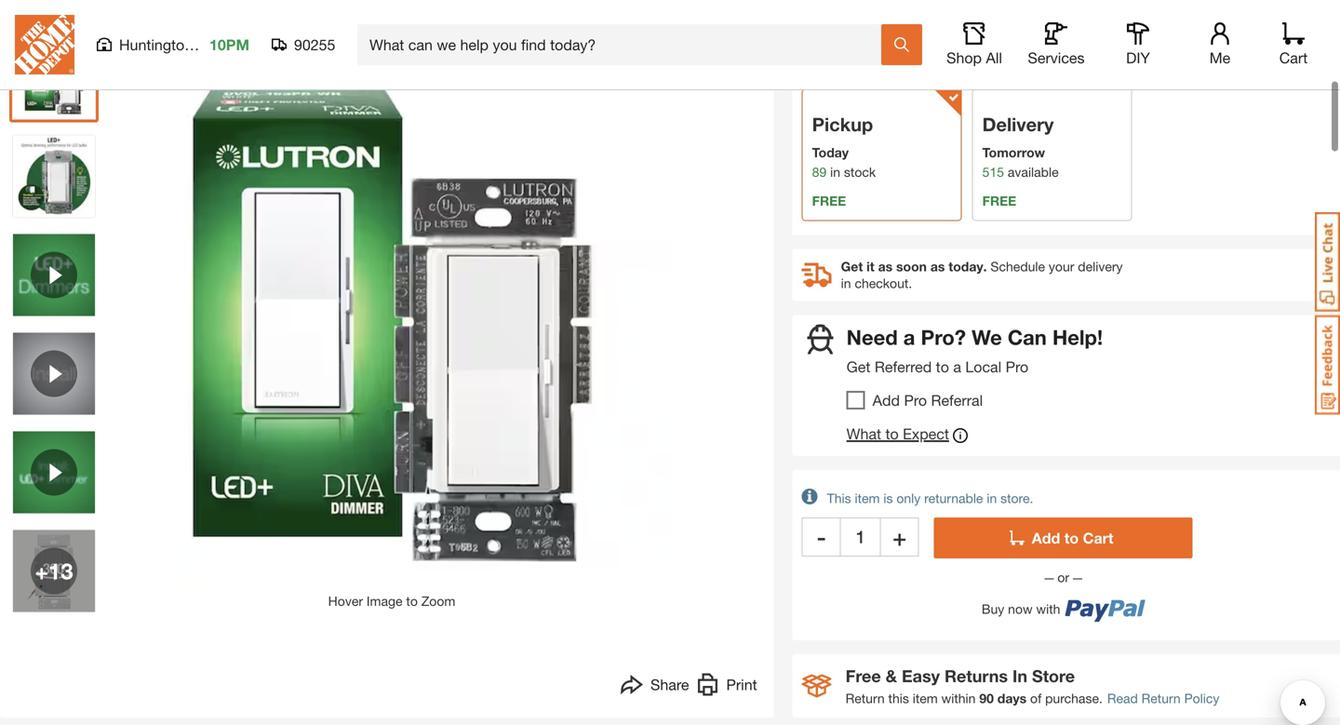Task type: vqa. For each thing, say whether or not it's contained in the screenshot.
first work.
no



Task type: describe. For each thing, give the bounding box(es) containing it.
hover image to zoom button
[[113, 33, 671, 611]]

2 return from the left
[[1142, 691, 1181, 706]]

services
[[1028, 49, 1085, 67]]

store
[[1032, 666, 1075, 686]]

add for add to cart
[[1032, 529, 1061, 547]]

share
[[651, 676, 689, 693]]

days
[[998, 691, 1027, 706]]

- button
[[802, 517, 841, 557]]

available
[[1008, 164, 1059, 180]]

expect
[[903, 425, 949, 443]]

diy
[[1126, 49, 1150, 67]]

to inside button
[[406, 593, 418, 609]]

0 vertical spatial a
[[904, 325, 915, 349]]

need a pro? we can help! get referred to a local pro
[[847, 325, 1103, 376]]

me button
[[1191, 22, 1250, 67]]

referral
[[931, 391, 983, 409]]

returnable
[[925, 490, 983, 506]]

1 vertical spatial huntington
[[861, 61, 925, 77]]

hover
[[328, 593, 363, 609]]

shop all button
[[945, 22, 1004, 67]]

+ for + 13
[[35, 557, 48, 584]]

pickup for pickup at huntington park
[[802, 61, 842, 77]]

free for delivery
[[983, 193, 1017, 208]]

pickup at huntington park
[[802, 61, 955, 77]]

this
[[889, 691, 909, 706]]

purchase.
[[1045, 691, 1103, 706]]

today
[[812, 145, 849, 160]]

schedule
[[991, 259, 1045, 274]]

1 horizontal spatial park
[[929, 61, 955, 77]]

or
[[1054, 570, 1073, 585]]

get inside need a pro? we can help! get referred to a local pro
[[847, 358, 871, 376]]

1 as from the left
[[878, 259, 893, 274]]

delivery tomorrow 515 available
[[983, 113, 1059, 180]]

0 vertical spatial huntington
[[119, 36, 193, 54]]

0 vertical spatial cart
[[1280, 49, 1308, 67]]

pickup for pickup today 89 in stock
[[812, 113, 873, 135]]

free for pickup
[[812, 193, 846, 208]]

free & easy returns in store return this item within 90 days of purchase. read return policy
[[846, 666, 1220, 706]]

pro inside need a pro? we can help! get referred to a local pro
[[1006, 358, 1029, 376]]

delivering
[[972, 61, 1030, 77]]

2 as from the left
[[931, 259, 945, 274]]

live chat image
[[1315, 212, 1340, 312]]

what to expect button
[[847, 424, 968, 447]]

today.
[[949, 259, 987, 274]]

soon
[[896, 259, 927, 274]]

90255 link
[[1049, 60, 1085, 79]]

6324824857112 image
[[13, 431, 95, 513]]

515
[[983, 164, 1004, 180]]

in for pickup
[[830, 164, 841, 180]]

white lutron dimmers dvcl 153pr wh 64.0 image
[[13, 37, 95, 119]]

what
[[847, 425, 882, 443]]

store.
[[1001, 490, 1034, 506]]

delivery
[[1078, 259, 1123, 274]]

shop
[[947, 49, 982, 67]]

easy
[[902, 666, 940, 686]]

print button
[[697, 673, 757, 701]]

10pm
[[209, 36, 249, 54]]

buy
[[982, 601, 1005, 617]]

me
[[1210, 49, 1231, 67]]

this
[[827, 490, 851, 506]]

local
[[966, 358, 1002, 376]]

to for what to expect
[[886, 425, 899, 443]]

delivering to 90255
[[972, 61, 1085, 77]]

white lutron dimmers dvcl 153pr wh e1.1 image
[[13, 135, 95, 217]]

with
[[1037, 601, 1061, 617]]

13
[[48, 557, 73, 584]]

can
[[1008, 325, 1047, 349]]

pro?
[[921, 325, 966, 349]]

what to expect
[[847, 425, 949, 443]]

203670402_s02 image
[[13, 530, 95, 612]]

icon image
[[802, 674, 832, 698]]

this item is only returnable in store.
[[827, 490, 1034, 506]]

1 return from the left
[[846, 691, 885, 706]]

your
[[1049, 259, 1075, 274]]

returns
[[945, 666, 1008, 686]]

the home depot logo image
[[15, 15, 74, 74]]

image
[[367, 593, 403, 609]]

90255 button
[[272, 35, 336, 54]]



Task type: locate. For each thing, give the bounding box(es) containing it.
0 horizontal spatial a
[[904, 325, 915, 349]]

get
[[841, 259, 863, 274], [847, 358, 871, 376]]

cart up buy now with button
[[1083, 529, 1114, 547]]

share button
[[621, 673, 689, 701]]

1 horizontal spatial return
[[1142, 691, 1181, 706]]

1 vertical spatial item
[[913, 691, 938, 706]]

0 horizontal spatial as
[[878, 259, 893, 274]]

0 horizontal spatial cart
[[1083, 529, 1114, 547]]

-
[[817, 524, 826, 550]]

90255 inside button
[[294, 36, 336, 54]]

&
[[886, 666, 897, 686]]

add for add pro referral
[[873, 391, 900, 409]]

1 horizontal spatial cart
[[1280, 49, 1308, 67]]

+ inside "button"
[[893, 524, 907, 550]]

1 horizontal spatial +
[[893, 524, 907, 550]]

shop all
[[947, 49, 1002, 67]]

cart
[[1280, 49, 1308, 67], [1083, 529, 1114, 547]]

item left the is
[[855, 490, 880, 506]]

read
[[1108, 691, 1138, 706]]

cart inside button
[[1083, 529, 1114, 547]]

2 vertical spatial in
[[987, 490, 997, 506]]

0 horizontal spatial pro
[[904, 391, 927, 409]]

None field
[[841, 517, 880, 557]]

0 horizontal spatial park
[[197, 36, 227, 54]]

in inside schedule your delivery in checkout.
[[841, 275, 851, 291]]

0 horizontal spatial huntington
[[119, 36, 193, 54]]

pickup today 89 in stock
[[812, 113, 876, 180]]

policy
[[1185, 691, 1220, 706]]

schedule your delivery in checkout.
[[841, 259, 1123, 291]]

print
[[727, 676, 757, 693]]

1 horizontal spatial 90255
[[1049, 62, 1085, 77]]

in right 89
[[830, 164, 841, 180]]

90255 right delivering
[[1049, 62, 1085, 77]]

add
[[873, 391, 900, 409], [1032, 529, 1061, 547]]

pickup up today
[[812, 113, 873, 135]]

park left 90255 button
[[197, 36, 227, 54]]

referred
[[875, 358, 932, 376]]

1 horizontal spatial a
[[954, 358, 962, 376]]

get down need
[[847, 358, 871, 376]]

1 vertical spatial pickup
[[812, 113, 873, 135]]

0 vertical spatial 90255
[[294, 36, 336, 54]]

1 vertical spatial cart
[[1083, 529, 1114, 547]]

return down free
[[846, 691, 885, 706]]

it
[[867, 259, 875, 274]]

to
[[1034, 61, 1045, 77], [936, 358, 949, 376], [886, 425, 899, 443], [1065, 529, 1079, 547], [406, 593, 418, 609]]

feedback link image
[[1315, 315, 1340, 415]]

add up or
[[1032, 529, 1061, 547]]

90255
[[294, 36, 336, 54], [1049, 62, 1085, 77]]

What can we help you find today? search field
[[370, 25, 881, 64]]

in left store.
[[987, 490, 997, 506]]

of
[[1031, 691, 1042, 706]]

add up what to expect
[[873, 391, 900, 409]]

as right it
[[878, 259, 893, 274]]

0 vertical spatial in
[[830, 164, 841, 180]]

pickup left at
[[802, 61, 842, 77]]

to down pro?
[[936, 358, 949, 376]]

1 vertical spatial 90255
[[1049, 62, 1085, 77]]

cart link
[[1273, 22, 1314, 67]]

1 vertical spatial in
[[841, 275, 851, 291]]

0 vertical spatial pickup
[[802, 61, 842, 77]]

1 vertical spatial a
[[954, 358, 962, 376]]

2 free from the left
[[983, 193, 1017, 208]]

buy now with
[[982, 601, 1061, 617]]

0 vertical spatial get
[[841, 259, 863, 274]]

0 horizontal spatial add
[[873, 391, 900, 409]]

pickup
[[802, 61, 842, 77], [812, 113, 873, 135]]

read return policy link
[[1108, 689, 1220, 708]]

return right read at bottom
[[1142, 691, 1181, 706]]

to left '90255' 'link'
[[1034, 61, 1045, 77]]

90
[[980, 691, 994, 706]]

1 free from the left
[[812, 193, 846, 208]]

zoom
[[421, 593, 456, 609]]

0 horizontal spatial free
[[812, 193, 846, 208]]

1 vertical spatial add
[[1032, 529, 1061, 547]]

pro up expect
[[904, 391, 927, 409]]

0 vertical spatial park
[[197, 36, 227, 54]]

to right what in the right bottom of the page
[[886, 425, 899, 443]]

diy button
[[1109, 22, 1168, 67]]

0 vertical spatial pro
[[1006, 358, 1029, 376]]

checkout.
[[855, 275, 912, 291]]

is
[[884, 490, 893, 506]]

0 horizontal spatial 90255
[[294, 36, 336, 54]]

0 horizontal spatial +
[[35, 557, 48, 584]]

park left all
[[929, 61, 955, 77]]

in
[[830, 164, 841, 180], [841, 275, 851, 291], [987, 490, 997, 506]]

add to cart button
[[934, 517, 1193, 558]]

as
[[878, 259, 893, 274], [931, 259, 945, 274]]

at
[[846, 61, 857, 77]]

get it as soon as today.
[[841, 259, 987, 274]]

0 vertical spatial +
[[893, 524, 907, 550]]

0 vertical spatial item
[[855, 490, 880, 506]]

help!
[[1053, 325, 1103, 349]]

add to cart
[[1032, 529, 1114, 547]]

a left local
[[954, 358, 962, 376]]

free down 89
[[812, 193, 846, 208]]

1 horizontal spatial huntington
[[861, 61, 925, 77]]

hover image to zoom
[[328, 593, 456, 609]]

huntington left 10pm
[[119, 36, 193, 54]]

buy now with button
[[934, 587, 1193, 622]]

huntington
[[119, 36, 193, 54], [861, 61, 925, 77]]

1 horizontal spatial as
[[931, 259, 945, 274]]

stock
[[844, 164, 876, 180]]

1 vertical spatial park
[[929, 61, 955, 77]]

tomorrow
[[983, 145, 1045, 160]]

add pro referral
[[873, 391, 983, 409]]

now
[[1008, 601, 1033, 617]]

to inside delivering to 90255
[[1034, 61, 1045, 77]]

huntington park
[[119, 36, 227, 54]]

in for schedule
[[841, 275, 851, 291]]

only
[[897, 490, 921, 506]]

1 vertical spatial get
[[847, 358, 871, 376]]

1 horizontal spatial add
[[1032, 529, 1061, 547]]

90255 inside delivering to 90255
[[1049, 62, 1085, 77]]

+ button
[[880, 517, 919, 557]]

to up or
[[1065, 529, 1079, 547]]

huntington park button
[[861, 61, 955, 77]]

need
[[847, 325, 898, 349]]

0 horizontal spatial item
[[855, 490, 880, 506]]

90255 right 10pm
[[294, 36, 336, 54]]

return
[[846, 691, 885, 706], [1142, 691, 1181, 706]]

1 horizontal spatial pro
[[1006, 358, 1029, 376]]

1 vertical spatial +
[[35, 557, 48, 584]]

pickup inside 'pickup today 89 in stock'
[[812, 113, 873, 135]]

delivery
[[983, 113, 1054, 135]]

free
[[812, 193, 846, 208], [983, 193, 1017, 208]]

to inside need a pro? we can help! get referred to a local pro
[[936, 358, 949, 376]]

in
[[1013, 666, 1028, 686]]

free
[[846, 666, 881, 686]]

pro down can
[[1006, 358, 1029, 376]]

in left checkout.
[[841, 275, 851, 291]]

add inside button
[[1032, 529, 1061, 547]]

+ for +
[[893, 524, 907, 550]]

+
[[893, 524, 907, 550], [35, 557, 48, 584]]

1 vertical spatial pro
[[904, 391, 927, 409]]

89
[[812, 164, 827, 180]]

services button
[[1027, 22, 1086, 67]]

huntington right at
[[861, 61, 925, 77]]

free down 515
[[983, 193, 1017, 208]]

cart right me
[[1280, 49, 1308, 67]]

1 horizontal spatial item
[[913, 691, 938, 706]]

0 vertical spatial add
[[873, 391, 900, 409]]

within
[[942, 691, 976, 706]]

all
[[986, 49, 1002, 67]]

0 horizontal spatial return
[[846, 691, 885, 706]]

a up referred
[[904, 325, 915, 349]]

6211193739001 image
[[13, 333, 95, 415]]

5846424920001 image
[[13, 234, 95, 316]]

to for delivering to 90255
[[1034, 61, 1045, 77]]

item down the "easy"
[[913, 691, 938, 706]]

get left it
[[841, 259, 863, 274]]

park
[[197, 36, 227, 54], [929, 61, 955, 77]]

item inside free & easy returns in store return this item within 90 days of purchase. read return policy
[[913, 691, 938, 706]]

to for add to cart
[[1065, 529, 1079, 547]]

1 horizontal spatial free
[[983, 193, 1017, 208]]

to left zoom on the left bottom of the page
[[406, 593, 418, 609]]

in inside 'pickup today 89 in stock'
[[830, 164, 841, 180]]

pro
[[1006, 358, 1029, 376], [904, 391, 927, 409]]

as right the soon at the right of the page
[[931, 259, 945, 274]]

we
[[972, 325, 1002, 349]]

+ 13
[[35, 557, 73, 584]]



